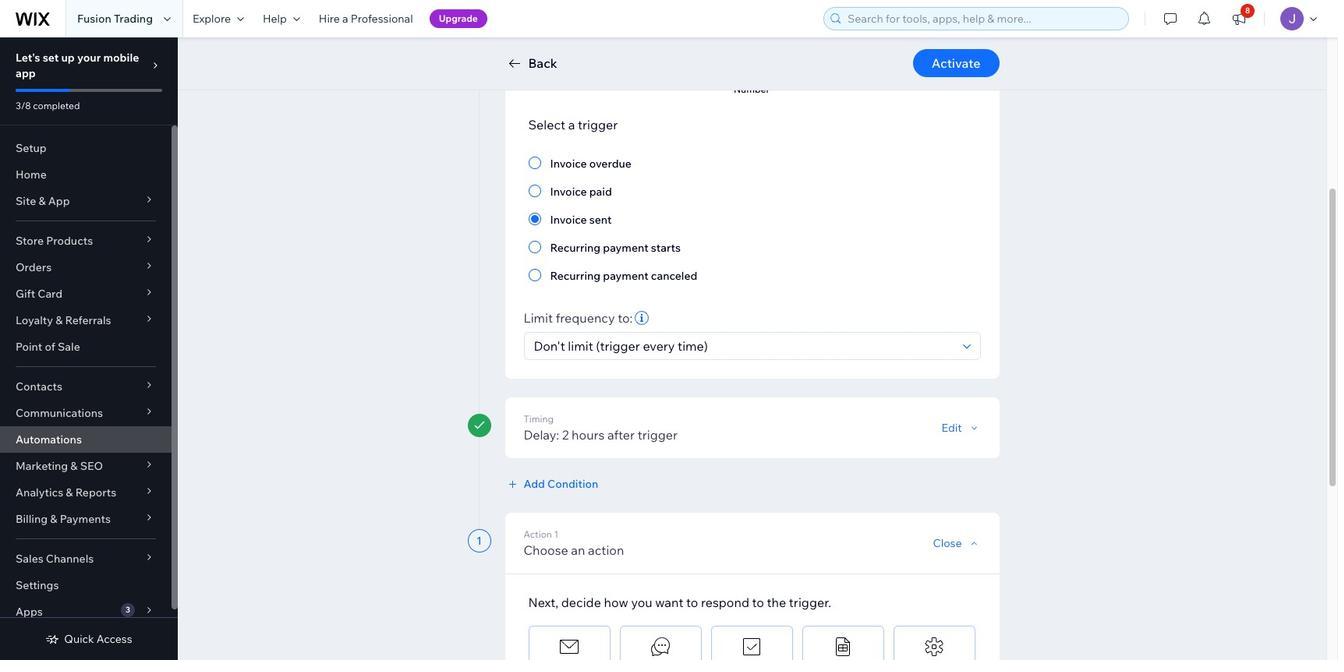Task type: describe. For each thing, give the bounding box(es) containing it.
1 inside action 1 choose an action
[[554, 529, 559, 541]]

sidebar element
[[0, 37, 178, 661]]

1 to from the left
[[686, 595, 698, 611]]

& for analytics
[[66, 486, 73, 500]]

home link
[[0, 161, 172, 188]]

setup link
[[0, 135, 172, 161]]

hire
[[319, 12, 340, 26]]

3/8
[[16, 100, 31, 112]]

settings
[[16, 579, 59, 593]]

quick access
[[64, 633, 132, 647]]

timing delay: 2 hours after trigger
[[524, 413, 678, 443]]

invoice for invoice paid
[[550, 185, 587, 199]]

billing
[[16, 512, 48, 527]]

invoice for invoice sent
[[550, 213, 587, 227]]

loyalty & referrals
[[16, 314, 111, 328]]

fusion
[[77, 12, 111, 26]]

frequency
[[556, 310, 615, 326]]

home
[[16, 168, 47, 182]]

decide
[[561, 595, 601, 611]]

completed
[[33, 100, 80, 112]]

3
[[126, 605, 130, 615]]

card
[[38, 287, 63, 301]]

starts
[[651, 241, 681, 255]]

sales channels button
[[0, 546, 172, 573]]

back button
[[505, 54, 558, 73]]

loyalty
[[16, 314, 53, 328]]

up
[[61, 51, 75, 65]]

let's
[[16, 51, 40, 65]]

quick
[[64, 633, 94, 647]]

sent
[[590, 213, 612, 227]]

recurring for recurring payment starts
[[550, 241, 601, 255]]

your
[[77, 51, 101, 65]]

marketing
[[16, 459, 68, 473]]

next,
[[528, 595, 559, 611]]

action
[[524, 529, 552, 541]]

setup
[[16, 141, 47, 155]]

forms
[[565, 69, 593, 81]]

select a trigger
[[528, 117, 618, 133]]

invoice for invoice overdue
[[550, 157, 587, 171]]

mobile
[[103, 51, 139, 65]]

action
[[588, 543, 624, 559]]

timing
[[524, 413, 554, 425]]

app
[[16, 66, 36, 80]]

help
[[263, 12, 287, 26]]

action 1 choose an action
[[524, 529, 624, 559]]

close
[[933, 537, 962, 551]]

recurring payment starts
[[550, 241, 681, 255]]

number
[[734, 83, 770, 95]]

8
[[1246, 5, 1251, 16]]

point of sale
[[16, 340, 80, 354]]

automations link
[[0, 427, 172, 453]]

paid
[[590, 185, 612, 199]]

condition
[[548, 477, 599, 491]]

hire a professional
[[319, 12, 413, 26]]

limit frequency to:
[[524, 310, 633, 326]]

canceled
[[651, 269, 698, 283]]

& for billing
[[50, 512, 57, 527]]

store products button
[[0, 228, 172, 254]]

a for select
[[568, 117, 575, 133]]

recurring for recurring payment canceled
[[550, 269, 601, 283]]

store
[[16, 234, 44, 248]]

site & app button
[[0, 188, 172, 215]]

payment for starts
[[603, 241, 649, 255]]

next, decide how you want to respond to the trigger.
[[528, 595, 832, 611]]

of
[[45, 340, 55, 354]]

payments
[[60, 512, 111, 527]]

communications
[[16, 406, 103, 420]]

analytics & reports
[[16, 486, 116, 500]]

sales channels
[[16, 552, 94, 566]]

billing & payments button
[[0, 506, 172, 533]]

gift card button
[[0, 281, 172, 307]]

access
[[97, 633, 132, 647]]

payment for canceled
[[603, 269, 649, 283]]

automations
[[16, 433, 82, 447]]

3/8 completed
[[16, 100, 80, 112]]

professional
[[351, 12, 413, 26]]

want
[[655, 595, 684, 611]]

activate button
[[913, 49, 1000, 77]]

8 button
[[1222, 0, 1257, 37]]



Task type: locate. For each thing, give the bounding box(es) containing it.
business
[[717, 69, 756, 81]]

billing & payments
[[16, 512, 111, 527]]

&
[[39, 194, 46, 208], [55, 314, 63, 328], [70, 459, 78, 473], [66, 486, 73, 500], [50, 512, 57, 527]]

edit button
[[942, 421, 981, 435]]

help button
[[253, 0, 310, 37]]

trigger up invoice overdue at left
[[578, 117, 618, 133]]

the
[[767, 595, 786, 611]]

1 vertical spatial trigger
[[638, 427, 678, 443]]

trading
[[114, 12, 153, 26]]

trigger right after
[[638, 427, 678, 443]]

1 payment from the top
[[603, 241, 649, 255]]

invoice
[[550, 157, 587, 171], [550, 185, 587, 199], [550, 213, 587, 227]]

2 recurring from the top
[[550, 269, 601, 283]]

1 left action
[[477, 534, 482, 548]]

0 vertical spatial trigger
[[578, 117, 618, 133]]

activate
[[932, 55, 981, 71]]

payment up recurring payment canceled
[[603, 241, 649, 255]]

& left reports
[[66, 486, 73, 500]]

1 vertical spatial payment
[[603, 269, 649, 283]]

hire a professional link
[[310, 0, 423, 37]]

0 vertical spatial payment
[[603, 241, 649, 255]]

option group containing invoice overdue
[[528, 154, 976, 285]]

1 vertical spatial recurring
[[550, 269, 601, 283]]

loyalty & referrals button
[[0, 307, 172, 334]]

reports
[[75, 486, 116, 500]]

& for loyalty
[[55, 314, 63, 328]]

1 horizontal spatial to
[[752, 595, 764, 611]]

2 to from the left
[[752, 595, 764, 611]]

sales
[[16, 552, 43, 566]]

1 recurring from the top
[[550, 241, 601, 255]]

add condition button
[[505, 477, 599, 491]]

1 vertical spatial a
[[568, 117, 575, 133]]

recurring down invoice sent
[[550, 241, 601, 255]]

gift card
[[16, 287, 63, 301]]

marketing & seo button
[[0, 453, 172, 480]]

a inside "link"
[[342, 12, 348, 26]]

phone
[[759, 69, 787, 81]]

recurring up limit frequency to:
[[550, 269, 601, 283]]

close button
[[933, 537, 981, 551]]

0 vertical spatial invoice
[[550, 157, 587, 171]]

1 horizontal spatial trigger
[[638, 427, 678, 443]]

option group
[[528, 154, 976, 285]]

0 horizontal spatial trigger
[[578, 117, 618, 133]]

point of sale link
[[0, 334, 172, 360]]

0 vertical spatial a
[[342, 12, 348, 26]]

referrals
[[65, 314, 111, 328]]

orders button
[[0, 254, 172, 281]]

channels
[[46, 552, 94, 566]]

site
[[16, 194, 36, 208]]

1 invoice from the top
[[550, 157, 587, 171]]

None field
[[529, 333, 958, 360]]

payment down recurring payment starts
[[603, 269, 649, 283]]

trigger inside 'timing delay: 2 hours after trigger'
[[638, 427, 678, 443]]

orders
[[16, 261, 52, 275]]

2 invoice from the top
[[550, 185, 587, 199]]

seo
[[80, 459, 103, 473]]

& for site
[[39, 194, 46, 208]]

communications button
[[0, 400, 172, 427]]

payment
[[603, 241, 649, 255], [603, 269, 649, 283]]

point
[[16, 340, 42, 354]]

sale
[[58, 340, 80, 354]]

upgrade
[[439, 12, 478, 24]]

0 horizontal spatial 1
[[477, 534, 482, 548]]

invoice up invoice sent
[[550, 185, 587, 199]]

back
[[528, 55, 558, 71]]

set
[[43, 51, 59, 65]]

a right select
[[568, 117, 575, 133]]

& inside "popup button"
[[39, 194, 46, 208]]

fusion trading
[[77, 12, 153, 26]]

1
[[554, 529, 559, 541], [477, 534, 482, 548]]

store products
[[16, 234, 93, 248]]

products
[[46, 234, 93, 248]]

invoice overdue
[[550, 157, 632, 171]]

a right hire
[[342, 12, 348, 26]]

a for hire
[[342, 12, 348, 26]]

site & app
[[16, 194, 70, 208]]

0 horizontal spatial a
[[342, 12, 348, 26]]

add condition
[[524, 477, 599, 491]]

marketing & seo
[[16, 459, 103, 473]]

trigger.
[[789, 595, 832, 611]]

to:
[[618, 310, 633, 326]]

2 payment from the top
[[603, 269, 649, 283]]

a
[[342, 12, 348, 26], [568, 117, 575, 133]]

you
[[631, 595, 653, 611]]

edit
[[942, 421, 962, 435]]

invoice up invoice paid at top
[[550, 157, 587, 171]]

wix
[[546, 69, 563, 81]]

2
[[562, 427, 569, 443]]

contacts
[[16, 380, 62, 394]]

recurring payment canceled
[[550, 269, 698, 283]]

gift
[[16, 287, 35, 301]]

3 invoice from the top
[[550, 213, 587, 227]]

& right site
[[39, 194, 46, 208]]

select
[[528, 117, 566, 133]]

contacts button
[[0, 374, 172, 400]]

1 horizontal spatial 1
[[554, 529, 559, 541]]

apps
[[16, 605, 43, 619]]

0 horizontal spatial to
[[686, 595, 698, 611]]

settings link
[[0, 573, 172, 599]]

to left the
[[752, 595, 764, 611]]

& for marketing
[[70, 459, 78, 473]]

& inside dropdown button
[[70, 459, 78, 473]]

overdue
[[590, 157, 632, 171]]

1 right action
[[554, 529, 559, 541]]

quick access button
[[45, 633, 132, 647]]

upgrade button
[[430, 9, 487, 28]]

Search for tools, apps, help & more... field
[[843, 8, 1124, 30]]

hours
[[572, 427, 605, 443]]

limit
[[524, 310, 553, 326]]

category image
[[558, 30, 581, 54], [832, 30, 855, 54], [649, 636, 672, 659], [740, 636, 764, 659], [923, 636, 946, 659]]

invoice paid
[[550, 185, 612, 199]]

invoice sent
[[550, 213, 612, 227]]

1 vertical spatial invoice
[[550, 185, 587, 199]]

to right want
[[686, 595, 698, 611]]

explore
[[193, 12, 231, 26]]

add
[[524, 477, 545, 491]]

& right loyalty
[[55, 314, 63, 328]]

& left seo
[[70, 459, 78, 473]]

analytics & reports button
[[0, 480, 172, 506]]

2 vertical spatial invoice
[[550, 213, 587, 227]]

business phone number
[[717, 69, 787, 95]]

0 vertical spatial recurring
[[550, 241, 601, 255]]

invoice down invoice paid at top
[[550, 213, 587, 227]]

& right "billing" in the left of the page
[[50, 512, 57, 527]]

analytics
[[16, 486, 63, 500]]

category image
[[649, 30, 672, 54], [740, 30, 764, 54], [558, 636, 581, 659], [832, 636, 855, 659]]

1 horizontal spatial a
[[568, 117, 575, 133]]

after
[[608, 427, 635, 443]]



Task type: vqa. For each thing, say whether or not it's contained in the screenshot.
search field
no



